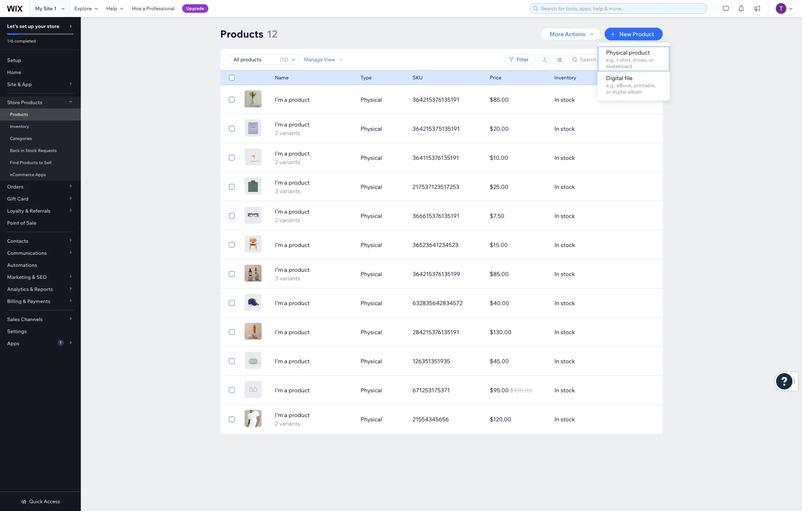 Task type: vqa. For each thing, say whether or not it's contained in the screenshot.


Task type: describe. For each thing, give the bounding box(es) containing it.
3 for 217537123517253
[[275, 188, 278, 195]]

in stock for 364215376135199
[[555, 271, 575, 278]]

quick
[[29, 499, 43, 505]]

in stock link for 632835642834572
[[550, 295, 628, 312]]

8 i'm from the top
[[275, 300, 283, 307]]

$45.00
[[490, 358, 509, 365]]

marketing & seo
[[7, 274, 47, 281]]

2 for 21554345656
[[275, 420, 278, 427]]

or inside physical product e.g., t-shirt, shoes, or skateboard
[[649, 57, 654, 63]]

sales
[[7, 316, 20, 323]]

12 for ( 12 )
[[282, 56, 287, 63]]

in for 364215375135191
[[555, 125, 560, 132]]

& for marketing
[[32, 274, 35, 281]]

point of sale link
[[0, 217, 81, 229]]

in for 366615376135191
[[555, 212, 560, 220]]

sidebar element
[[0, 17, 81, 511]]

or inside digital file e.g., ebook, printable, or digital album
[[606, 89, 611, 95]]

point of sale
[[7, 220, 36, 226]]

back in stock requests
[[10, 148, 57, 153]]

i'm a product 2 variants for 21554345656
[[275, 412, 310, 427]]

physical link for 36523641234523
[[356, 237, 409, 254]]

variants for 364215375135191
[[279, 129, 300, 137]]

physical link for 364215376135191
[[356, 91, 409, 108]]

$95.00 $100.00
[[490, 387, 532, 394]]

10 i'm from the top
[[275, 358, 283, 365]]

in stock link for 364215376135199
[[550, 266, 628, 283]]

inventory inside sidebar 'element'
[[10, 124, 29, 129]]

stock for 632835642834572
[[561, 300, 575, 307]]

i'm a product for 632835642834572
[[275, 300, 310, 307]]

stock for 366615376135191
[[561, 212, 575, 220]]

gift card button
[[0, 193, 81, 205]]

(
[[280, 56, 282, 63]]

$85.00 for 364215376135199
[[490, 271, 509, 278]]

to
[[39, 160, 43, 165]]

2 i'm from the top
[[275, 121, 283, 128]]

in stock for 126351351935
[[555, 358, 575, 365]]

orders
[[7, 184, 23, 190]]

3 i'm from the top
[[275, 150, 283, 157]]

sales channels
[[7, 316, 43, 323]]

i'm a product for 671253175371
[[275, 387, 310, 394]]

new
[[620, 31, 632, 38]]

$130.00
[[490, 329, 512, 336]]

analytics & reports
[[7, 286, 53, 293]]

$85.00 for 364215376135191
[[490, 96, 509, 103]]

632835642834572
[[413, 300, 463, 307]]

$85.00 link for 364215376135191
[[486, 91, 550, 108]]

stock for 364215375135191
[[561, 125, 575, 132]]

$100.00
[[510, 387, 532, 394]]

in stock link for 364215375135191
[[550, 120, 628, 137]]

36523641234523 link
[[409, 237, 486, 254]]

setup
[[7, 57, 21, 63]]

364115376135191 link
[[409, 149, 486, 166]]

364215375135191 link
[[409, 120, 486, 137]]

stock for 284215376135191
[[561, 329, 575, 336]]

12 for products 12
[[267, 28, 278, 40]]

physical for 364215375135191
[[361, 125, 382, 132]]

in for 36523641234523
[[555, 242, 560, 249]]

analytics & reports button
[[0, 283, 81, 295]]

in stock link for 671253175371
[[550, 382, 628, 399]]

in stock link for 36523641234523
[[550, 237, 628, 254]]

364215375135191
[[413, 125, 460, 132]]

0 horizontal spatial 1
[[54, 5, 56, 12]]

physical for 284215376135191
[[361, 329, 382, 336]]

contacts button
[[0, 235, 81, 247]]

ebook,
[[617, 82, 633, 89]]

store products
[[7, 99, 42, 106]]

1/6
[[7, 38, 14, 44]]

physical link for 364215375135191
[[356, 120, 409, 137]]

find products to sell
[[10, 160, 51, 165]]

filter button
[[504, 54, 535, 65]]

contacts
[[7, 238, 28, 244]]

2 for 366615376135191
[[275, 217, 278, 224]]

$40.00 link
[[486, 295, 550, 312]]

filter
[[517, 56, 529, 63]]

gift card
[[7, 196, 28, 202]]

364215376135191
[[413, 96, 460, 103]]

1 vertical spatial apps
[[7, 340, 19, 347]]

i'm a product link for 364215376135191
[[271, 95, 356, 104]]

billing
[[7, 298, 22, 305]]

physical for 366615376135191
[[361, 212, 382, 220]]

364215376135191 link
[[409, 91, 486, 108]]

in for 632835642834572
[[555, 300, 560, 307]]

hire
[[132, 5, 141, 12]]

physical link for 366615376135191
[[356, 207, 409, 224]]

stock for 364215376135199
[[561, 271, 575, 278]]

products inside products link
[[10, 112, 28, 117]]

364215376135199 link
[[409, 266, 486, 283]]

menu containing physical product
[[598, 46, 670, 97]]

632835642834572 link
[[409, 295, 486, 312]]

in for 364215376135199
[[555, 271, 560, 278]]

366615376135191
[[413, 212, 460, 220]]

i'm a product 2 variants for 366615376135191
[[275, 208, 310, 224]]

home
[[7, 69, 21, 76]]

explore
[[74, 5, 92, 12]]

marketing
[[7, 274, 31, 281]]

set
[[19, 23, 27, 29]]

physical for 126351351935
[[361, 358, 382, 365]]

loyalty & referrals button
[[0, 205, 81, 217]]

physical for 671253175371
[[361, 387, 382, 394]]

ecommerce apps link
[[0, 169, 81, 181]]

in stock for 217537123517253
[[555, 183, 575, 190]]

let's set up your store
[[7, 23, 59, 29]]

i'm a product for 36523641234523
[[275, 242, 310, 249]]

site & app button
[[0, 78, 81, 90]]

stock for 36523641234523
[[561, 242, 575, 249]]

physical link for 126351351935
[[356, 353, 409, 370]]

36523641234523
[[413, 242, 459, 249]]

in stock for 284215376135191
[[555, 329, 575, 336]]

in stock link for 366615376135191
[[550, 207, 628, 224]]

channels
[[21, 316, 43, 323]]

in stock for 671253175371
[[555, 387, 575, 394]]

manage
[[304, 56, 323, 63]]

gift
[[7, 196, 16, 202]]

variants for 364115376135191
[[279, 159, 300, 166]]

e.g., for digital file
[[606, 82, 616, 89]]

upgrade
[[186, 6, 204, 11]]

217537123517253
[[413, 183, 460, 190]]

1 horizontal spatial site
[[43, 5, 53, 12]]

Search... field
[[578, 55, 652, 65]]

5 i'm from the top
[[275, 208, 283, 215]]

& for site
[[18, 81, 21, 88]]

i'm a product link for 284215376135191
[[271, 328, 356, 337]]

physical link for 217537123517253
[[356, 178, 409, 195]]

in stock for 364215376135191
[[555, 96, 575, 103]]

i'm a product 3 variants for 217537123517253
[[275, 179, 310, 195]]

sell
[[44, 160, 51, 165]]

physical for 632835642834572
[[361, 300, 382, 307]]

let's
[[7, 23, 18, 29]]

products inside store products popup button
[[21, 99, 42, 106]]

284215376135191 link
[[409, 324, 486, 341]]

$45.00 link
[[486, 353, 550, 370]]

completed
[[14, 38, 36, 44]]

analytics
[[7, 286, 29, 293]]

i'm a product link for 671253175371
[[271, 386, 356, 395]]

12 i'm from the top
[[275, 412, 283, 419]]

professional
[[146, 5, 175, 12]]

your
[[35, 23, 46, 29]]

physical for 36523641234523
[[361, 242, 382, 249]]

manage view
[[304, 56, 335, 63]]

in stock link for 126351351935
[[550, 353, 628, 370]]

store
[[47, 23, 59, 29]]

seo
[[36, 274, 47, 281]]

$20.00
[[490, 125, 509, 132]]

7 i'm from the top
[[275, 266, 283, 273]]

11 i'm from the top
[[275, 387, 283, 394]]

in
[[21, 148, 24, 153]]

i'm a product for 126351351935
[[275, 358, 310, 365]]

stock for 671253175371
[[561, 387, 575, 394]]

referrals
[[30, 208, 51, 214]]

in for 364115376135191
[[555, 154, 560, 161]]

$7.50
[[490, 212, 505, 220]]

up
[[28, 23, 34, 29]]

ecommerce apps
[[10, 172, 46, 177]]

in for 126351351935
[[555, 358, 560, 365]]

21554345656 link
[[409, 411, 486, 428]]



Task type: locate. For each thing, give the bounding box(es) containing it.
12 up 'unsaved view' field
[[267, 28, 278, 40]]

10 in stock from the top
[[555, 358, 575, 365]]

9 physical link from the top
[[356, 324, 409, 341]]

8 in from the top
[[555, 300, 560, 307]]

i'm a product link for 126351351935
[[271, 357, 356, 366]]

products up ecommerce apps at left top
[[20, 160, 38, 165]]

1 i'm a product 3 variants from the top
[[275, 179, 310, 195]]

stock for 364115376135191
[[561, 154, 575, 161]]

11 in stock from the top
[[555, 387, 575, 394]]

physical for 364115376135191
[[361, 154, 382, 161]]

quick access button
[[21, 499, 60, 505]]

menu
[[598, 46, 670, 97]]

products down store
[[10, 112, 28, 117]]

in stock for 364115376135191
[[555, 154, 575, 161]]

in stock for 21554345656
[[555, 416, 575, 423]]

4 physical link from the top
[[356, 178, 409, 195]]

6 stock from the top
[[561, 242, 575, 249]]

6 in stock from the top
[[555, 242, 575, 249]]

in for 364215376135191
[[555, 96, 560, 103]]

e.g., inside physical product e.g., t-shirt, shoes, or skateboard
[[606, 57, 616, 63]]

my site 1
[[35, 5, 56, 12]]

& for billing
[[23, 298, 26, 305]]

variants for 364215376135199
[[280, 275, 301, 282]]

7 in stock from the top
[[555, 271, 575, 278]]

communications
[[7, 250, 47, 256]]

$40.00
[[490, 300, 510, 307]]

e.g., left t-
[[606, 57, 616, 63]]

4 2 from the top
[[275, 420, 278, 427]]

3 i'm a product 2 variants from the top
[[275, 208, 310, 224]]

126351351935 link
[[409, 353, 486, 370]]

5 i'm a product link from the top
[[271, 357, 356, 366]]

6 physical link from the top
[[356, 237, 409, 254]]

3 stock from the top
[[561, 154, 575, 161]]

variants for 366615376135191
[[279, 217, 300, 224]]

in stock for 632835642834572
[[555, 300, 575, 307]]

in for 217537123517253
[[555, 183, 560, 190]]

in stock link for 364215376135191
[[550, 91, 628, 108]]

apps down settings
[[7, 340, 19, 347]]

0 vertical spatial $85.00 link
[[486, 91, 550, 108]]

$130.00 link
[[486, 324, 550, 341]]

( 12 )
[[280, 56, 289, 63]]

in stock for 366615376135191
[[555, 212, 575, 220]]

10 stock from the top
[[561, 358, 575, 365]]

1 horizontal spatial inventory
[[555, 74, 577, 81]]

$85.00 link up $20.00 link on the right
[[486, 91, 550, 108]]

physical for 364215376135191
[[361, 96, 382, 103]]

store
[[7, 99, 20, 106]]

in for 671253175371
[[555, 387, 560, 394]]

ecommerce
[[10, 172, 34, 177]]

i'm a product 3 variants for 364215376135199
[[275, 266, 310, 282]]

5 i'm a product from the top
[[275, 358, 310, 365]]

hire a professional
[[132, 5, 175, 12]]

& left seo
[[32, 274, 35, 281]]

1 in from the top
[[555, 96, 560, 103]]

e.g., inside digital file e.g., ebook, printable, or digital album
[[606, 82, 616, 89]]

upgrade button
[[182, 4, 208, 13]]

12 up name
[[282, 56, 287, 63]]

1 physical link from the top
[[356, 91, 409, 108]]

2 in from the top
[[555, 125, 560, 132]]

3 i'm a product from the top
[[275, 300, 310, 307]]

physical inside physical product e.g., t-shirt, shoes, or skateboard
[[606, 49, 628, 56]]

back in stock requests link
[[0, 145, 81, 157]]

1 horizontal spatial 1
[[60, 340, 61, 345]]

11 in stock link from the top
[[550, 382, 628, 399]]

1 stock from the top
[[561, 96, 575, 103]]

communications button
[[0, 247, 81, 259]]

i'm a product for 364215376135191
[[275, 96, 310, 103]]

5 physical link from the top
[[356, 207, 409, 224]]

billing & payments
[[7, 298, 50, 305]]

physical for 217537123517253
[[361, 183, 382, 190]]

1 i'm from the top
[[275, 96, 283, 103]]

shirt,
[[620, 57, 632, 63]]

e.g., down 'digital'
[[606, 82, 616, 89]]

None checkbox
[[229, 95, 235, 104], [229, 154, 235, 162], [229, 212, 235, 220], [229, 415, 235, 424], [229, 95, 235, 104], [229, 154, 235, 162], [229, 212, 235, 220], [229, 415, 235, 424]]

e.g., for physical product
[[606, 57, 616, 63]]

1 vertical spatial e.g.,
[[606, 82, 616, 89]]

8 in stock from the top
[[555, 300, 575, 307]]

apps down find products to sell link
[[35, 172, 46, 177]]

7 stock from the top
[[561, 271, 575, 278]]

site inside site & app popup button
[[7, 81, 16, 88]]

9 in from the top
[[555, 329, 560, 336]]

10 physical link from the top
[[356, 353, 409, 370]]

12 in from the top
[[555, 416, 560, 423]]

21554345656
[[413, 416, 449, 423]]

i'm
[[275, 96, 283, 103], [275, 121, 283, 128], [275, 150, 283, 157], [275, 179, 283, 186], [275, 208, 283, 215], [275, 242, 283, 249], [275, 266, 283, 273], [275, 300, 283, 307], [275, 329, 283, 336], [275, 358, 283, 365], [275, 387, 283, 394], [275, 412, 283, 419]]

$85.00 link for 364215376135199
[[486, 266, 550, 283]]

2 physical link from the top
[[356, 120, 409, 137]]

1 2 from the top
[[275, 129, 278, 137]]

6 in stock link from the top
[[550, 237, 628, 254]]

4 i'm a product 2 variants from the top
[[275, 412, 310, 427]]

8 stock from the top
[[561, 300, 575, 307]]

products inside find products to sell link
[[20, 160, 38, 165]]

i'm a product link for 632835642834572
[[271, 299, 356, 307]]

1 vertical spatial inventory
[[10, 124, 29, 129]]

price
[[490, 74, 502, 81]]

12 in stock from the top
[[555, 416, 575, 423]]

& left app
[[18, 81, 21, 88]]

& inside dropdown button
[[30, 286, 33, 293]]

or left digital
[[606, 89, 611, 95]]

hire a professional link
[[128, 0, 179, 17]]

1 inside sidebar 'element'
[[60, 340, 61, 345]]

products up products link on the top of page
[[21, 99, 42, 106]]

physical for 364215376135199
[[361, 271, 382, 278]]

$15.00
[[490, 242, 508, 249]]

product
[[629, 49, 650, 56], [289, 96, 310, 103], [289, 121, 310, 128], [289, 150, 310, 157], [289, 179, 310, 186], [289, 208, 310, 215], [289, 242, 310, 249], [289, 266, 310, 273], [289, 300, 310, 307], [289, 329, 310, 336], [289, 358, 310, 365], [289, 387, 310, 394], [289, 412, 310, 419]]

1 down settings link
[[60, 340, 61, 345]]

2 $85.00 link from the top
[[486, 266, 550, 283]]

6 i'm from the top
[[275, 242, 283, 249]]

4 in stock link from the top
[[550, 178, 628, 195]]

skateboard
[[606, 63, 633, 70]]

12 stock from the top
[[561, 416, 575, 423]]

type
[[361, 74, 372, 81]]

1 horizontal spatial or
[[649, 57, 654, 63]]

6 in from the top
[[555, 242, 560, 249]]

product
[[633, 31, 655, 38]]

0 horizontal spatial or
[[606, 89, 611, 95]]

0 vertical spatial e.g.,
[[606, 57, 616, 63]]

5 in from the top
[[555, 212, 560, 220]]

1 vertical spatial $85.00 link
[[486, 266, 550, 283]]

366615376135191 link
[[409, 207, 486, 224]]

$85.00
[[490, 96, 509, 103], [490, 271, 509, 278]]

)
[[287, 56, 289, 63]]

2
[[275, 129, 278, 137], [275, 159, 278, 166], [275, 217, 278, 224], [275, 420, 278, 427]]

digital
[[606, 74, 624, 82]]

& right billing
[[23, 298, 26, 305]]

12 physical link from the top
[[356, 411, 409, 428]]

& inside dropdown button
[[25, 208, 29, 214]]

actions
[[565, 31, 586, 38]]

12 in stock link from the top
[[550, 411, 628, 428]]

2 i'm a product link from the top
[[271, 241, 356, 249]]

0 horizontal spatial site
[[7, 81, 16, 88]]

0 vertical spatial 12
[[267, 28, 278, 40]]

physical link for 284215376135191
[[356, 324, 409, 341]]

2 2 from the top
[[275, 159, 278, 166]]

5 stock from the top
[[561, 212, 575, 220]]

& left reports at the left bottom
[[30, 286, 33, 293]]

in for 21554345656
[[555, 416, 560, 423]]

6 i'm a product link from the top
[[271, 386, 356, 395]]

i'm a product link for 36523641234523
[[271, 241, 356, 249]]

manage view button
[[304, 56, 344, 63]]

2 i'm a product 3 variants from the top
[[275, 266, 310, 282]]

Unsaved view field
[[231, 55, 278, 65]]

1 in stock from the top
[[555, 96, 575, 103]]

back
[[10, 148, 20, 153]]

in stock link for 364115376135191
[[550, 149, 628, 166]]

1 vertical spatial 1
[[60, 340, 61, 345]]

1 i'm a product link from the top
[[271, 95, 356, 104]]

0 horizontal spatial apps
[[7, 340, 19, 347]]

physical product e.g., t-shirt, shoes, or skateboard
[[606, 49, 654, 70]]

& inside popup button
[[32, 274, 35, 281]]

4 stock from the top
[[561, 183, 575, 190]]

0 vertical spatial site
[[43, 5, 53, 12]]

$25.00
[[490, 183, 509, 190]]

in stock link for 21554345656
[[550, 411, 628, 428]]

0 horizontal spatial inventory
[[10, 124, 29, 129]]

2 $85.00 from the top
[[490, 271, 509, 278]]

7 in from the top
[[555, 271, 560, 278]]

physical link for 364215376135199
[[356, 266, 409, 283]]

$15.00 link
[[486, 237, 550, 254]]

0 vertical spatial or
[[649, 57, 654, 63]]

2 e.g., from the top
[[606, 82, 616, 89]]

0 vertical spatial $85.00
[[490, 96, 509, 103]]

physical for 21554345656
[[361, 416, 382, 423]]

9 in stock from the top
[[555, 329, 575, 336]]

i'm a product 2 variants for 364115376135191
[[275, 150, 310, 166]]

1 vertical spatial or
[[606, 89, 611, 95]]

1 i'm a product 2 variants from the top
[[275, 121, 310, 137]]

more actions button
[[542, 28, 601, 40]]

site right my
[[43, 5, 53, 12]]

products up 'unsaved view' field
[[220, 28, 264, 40]]

4 in from the top
[[555, 183, 560, 190]]

or
[[649, 57, 654, 63], [606, 89, 611, 95]]

of
[[20, 220, 25, 226]]

1 horizontal spatial apps
[[35, 172, 46, 177]]

stock for 217537123517253
[[561, 183, 575, 190]]

5 in stock link from the top
[[550, 207, 628, 224]]

4 i'm from the top
[[275, 179, 283, 186]]

3 in stock from the top
[[555, 154, 575, 161]]

671253175371 link
[[409, 382, 486, 399]]

3 in stock link from the top
[[550, 149, 628, 166]]

physical
[[606, 49, 628, 56], [361, 96, 382, 103], [361, 125, 382, 132], [361, 154, 382, 161], [361, 183, 382, 190], [361, 212, 382, 220], [361, 242, 382, 249], [361, 271, 382, 278], [361, 300, 382, 307], [361, 329, 382, 336], [361, 358, 382, 365], [361, 387, 382, 394], [361, 416, 382, 423]]

6 i'm a product from the top
[[275, 387, 310, 394]]

4 i'm a product link from the top
[[271, 328, 356, 337]]

2 stock from the top
[[561, 125, 575, 132]]

stock for 126351351935
[[561, 358, 575, 365]]

0 vertical spatial apps
[[35, 172, 46, 177]]

categories link
[[0, 133, 81, 145]]

9 in stock link from the top
[[550, 324, 628, 341]]

site down home
[[7, 81, 16, 88]]

$85.00 down price
[[490, 96, 509, 103]]

new product
[[620, 31, 655, 38]]

2 in stock link from the top
[[550, 120, 628, 137]]

7 in stock link from the top
[[550, 266, 628, 283]]

i'm a product for 284215376135191
[[275, 329, 310, 336]]

11 in from the top
[[555, 387, 560, 394]]

10 in stock link from the top
[[550, 353, 628, 370]]

app
[[22, 81, 32, 88]]

view
[[324, 56, 335, 63]]

help button
[[102, 0, 128, 17]]

1 e.g., from the top
[[606, 57, 616, 63]]

help
[[106, 5, 117, 12]]

in stock link for 217537123517253
[[550, 178, 628, 195]]

physical link for 364115376135191
[[356, 149, 409, 166]]

settings
[[7, 328, 27, 335]]

671253175371
[[413, 387, 450, 394]]

4 i'm a product from the top
[[275, 329, 310, 336]]

2 3 from the top
[[275, 275, 278, 282]]

$85.00 link up the $40.00 link
[[486, 266, 550, 283]]

3 2 from the top
[[275, 217, 278, 224]]

1 $85.00 link from the top
[[486, 91, 550, 108]]

in stock for 364215375135191
[[555, 125, 575, 132]]

None checkbox
[[229, 73, 235, 82], [229, 124, 235, 133], [229, 183, 235, 191], [229, 241, 235, 249], [229, 270, 235, 278], [229, 299, 235, 307], [229, 328, 235, 337], [229, 357, 235, 366], [229, 386, 235, 395], [229, 73, 235, 82], [229, 124, 235, 133], [229, 183, 235, 191], [229, 241, 235, 249], [229, 270, 235, 278], [229, 299, 235, 307], [229, 328, 235, 337], [229, 357, 235, 366], [229, 386, 235, 395]]

stock for 364215376135191
[[561, 96, 575, 103]]

2 i'm a product from the top
[[275, 242, 310, 249]]

in for 284215376135191
[[555, 329, 560, 336]]

1 vertical spatial $85.00
[[490, 271, 509, 278]]

& for loyalty
[[25, 208, 29, 214]]

new product button
[[605, 28, 663, 40]]

1 i'm a product from the top
[[275, 96, 310, 103]]

3 for 364215376135199
[[275, 275, 278, 282]]

8 physical link from the top
[[356, 295, 409, 312]]

1 horizontal spatial 12
[[282, 56, 287, 63]]

1 vertical spatial 3
[[275, 275, 278, 282]]

products 12
[[220, 28, 278, 40]]

0 vertical spatial i'm a product 3 variants
[[275, 179, 310, 195]]

printable,
[[634, 82, 656, 89]]

0 vertical spatial 3
[[275, 188, 278, 195]]

9 stock from the top
[[561, 329, 575, 336]]

1 vertical spatial site
[[7, 81, 16, 88]]

or right the shoes,
[[649, 57, 654, 63]]

i'm a product 2 variants for 364215375135191
[[275, 121, 310, 137]]

1 in stock link from the top
[[550, 91, 628, 108]]

10 in from the top
[[555, 358, 560, 365]]

3 in from the top
[[555, 154, 560, 161]]

284215376135191
[[413, 329, 460, 336]]

1 vertical spatial 12
[[282, 56, 287, 63]]

variants
[[279, 129, 300, 137], [279, 159, 300, 166], [280, 188, 301, 195], [279, 217, 300, 224], [280, 275, 301, 282], [279, 420, 300, 427]]

stock
[[25, 148, 37, 153]]

physical link for 21554345656
[[356, 411, 409, 428]]

11 stock from the top
[[561, 387, 575, 394]]

3 i'm a product link from the top
[[271, 299, 356, 307]]

0 vertical spatial 1
[[54, 5, 56, 12]]

9 i'm from the top
[[275, 329, 283, 336]]

more actions
[[550, 31, 586, 38]]

variants for 21554345656
[[279, 420, 300, 427]]

$20.00 link
[[486, 120, 550, 137]]

$85.00 up $40.00
[[490, 271, 509, 278]]

i'm a product 2 variants
[[275, 121, 310, 137], [275, 150, 310, 166], [275, 208, 310, 224], [275, 412, 310, 427]]

1 $85.00 from the top
[[490, 96, 509, 103]]

2 i'm a product 2 variants from the top
[[275, 150, 310, 166]]

& right 'loyalty'
[[25, 208, 29, 214]]

3
[[275, 188, 278, 195], [275, 275, 278, 282]]

5 in stock from the top
[[555, 212, 575, 220]]

8 in stock link from the top
[[550, 295, 628, 312]]

& for analytics
[[30, 286, 33, 293]]

access
[[44, 499, 60, 505]]

1
[[54, 5, 56, 12], [60, 340, 61, 345]]

$25.00 link
[[486, 178, 550, 195]]

4 in stock from the top
[[555, 183, 575, 190]]

sku
[[413, 74, 423, 81]]

$10.00
[[490, 154, 509, 161]]

automations link
[[0, 259, 81, 271]]

stock for 21554345656
[[561, 416, 575, 423]]

in stock link
[[550, 91, 628, 108], [550, 120, 628, 137], [550, 149, 628, 166], [550, 178, 628, 195], [550, 207, 628, 224], [550, 237, 628, 254], [550, 266, 628, 283], [550, 295, 628, 312], [550, 324, 628, 341], [550, 353, 628, 370], [550, 382, 628, 399], [550, 411, 628, 428]]

physical link for 671253175371
[[356, 382, 409, 399]]

product inside physical product e.g., t-shirt, shoes, or skateboard
[[629, 49, 650, 56]]

products link
[[0, 109, 81, 121]]

11 physical link from the top
[[356, 382, 409, 399]]

categories
[[10, 136, 32, 141]]

2 in stock from the top
[[555, 125, 575, 132]]

apps
[[35, 172, 46, 177], [7, 340, 19, 347]]

7 physical link from the top
[[356, 266, 409, 283]]

0 horizontal spatial 12
[[267, 28, 278, 40]]

Search for tools, apps, help & more... field
[[539, 4, 705, 13]]

sales channels button
[[0, 314, 81, 326]]

digital file e.g., ebook, printable, or digital album
[[606, 74, 656, 95]]

a
[[143, 5, 145, 12], [284, 96, 288, 103], [284, 121, 288, 128], [284, 150, 288, 157], [284, 179, 288, 186], [284, 208, 288, 215], [284, 242, 288, 249], [284, 266, 288, 273], [284, 300, 288, 307], [284, 329, 288, 336], [284, 358, 288, 365], [284, 387, 288, 394], [284, 412, 288, 419]]

in stock link for 284215376135191
[[550, 324, 628, 341]]

inventory link
[[0, 121, 81, 133]]

marketing & seo button
[[0, 271, 81, 283]]

3 physical link from the top
[[356, 149, 409, 166]]

1 3 from the top
[[275, 188, 278, 195]]

i'm a product
[[275, 96, 310, 103], [275, 242, 310, 249], [275, 300, 310, 307], [275, 329, 310, 336], [275, 358, 310, 365], [275, 387, 310, 394]]

1 right my
[[54, 5, 56, 12]]

2 for 364115376135191
[[275, 159, 278, 166]]

automations
[[7, 262, 37, 268]]

1 vertical spatial i'm a product 3 variants
[[275, 266, 310, 282]]

variants for 217537123517253
[[280, 188, 301, 195]]

2 for 364215375135191
[[275, 129, 278, 137]]

0 vertical spatial inventory
[[555, 74, 577, 81]]

home link
[[0, 66, 81, 78]]



